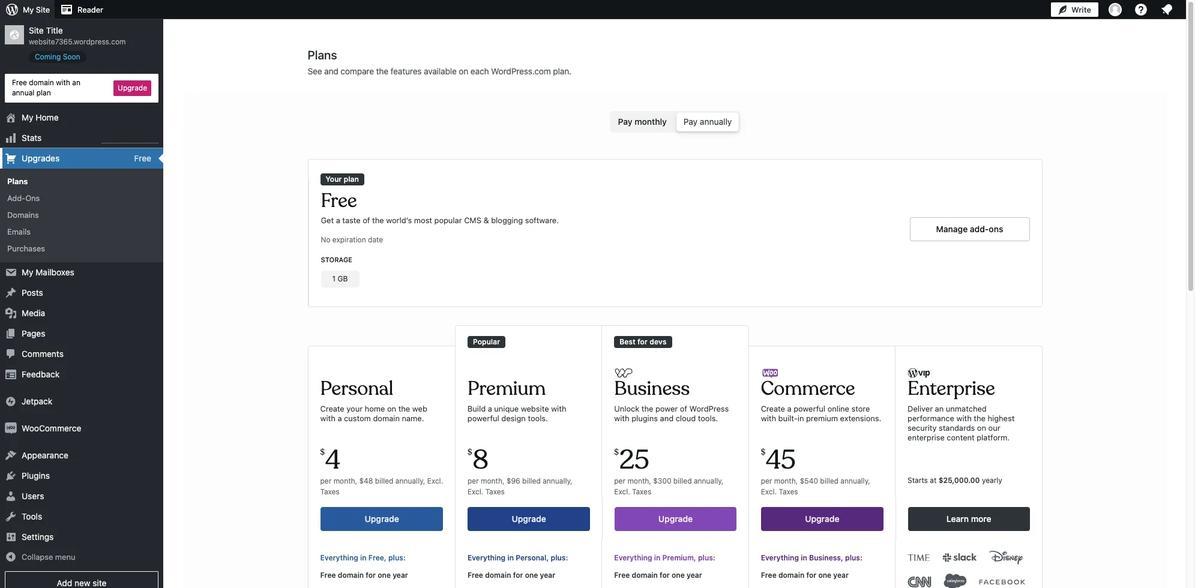 Task type: vqa. For each thing, say whether or not it's contained in the screenshot.
Time icon
no



Task type: locate. For each thing, give the bounding box(es) containing it.
2 per from the left
[[468, 476, 479, 485]]

1 horizontal spatial an
[[935, 404, 944, 413]]

my
[[23, 5, 34, 14], [22, 112, 33, 122], [22, 267, 33, 277]]

pay left annually
[[684, 116, 698, 127]]

billed right $96
[[522, 476, 541, 485]]

devs
[[650, 338, 667, 347]]

1 tools. from the left
[[528, 413, 548, 423]]

the left web
[[398, 404, 410, 413]]

the left our
[[974, 413, 986, 423]]

1 horizontal spatial tools.
[[698, 413, 718, 423]]

premium
[[806, 413, 838, 423]]

free domain for one year down everything in premium, plus:
[[614, 571, 702, 580]]

annually, inside per month, $300 billed annually, excl. taxes
[[694, 476, 724, 485]]

with up the content
[[956, 413, 972, 423]]

plus: for everything in free, plus:
[[388, 553, 406, 562]]

feedback link
[[0, 364, 163, 384]]

2 vertical spatial my
[[22, 267, 33, 277]]

taxes inside per month, $300 billed annually, excl. taxes
[[632, 487, 651, 496]]

2 year from the left
[[540, 571, 555, 580]]

wordpress vip client logo for disney image
[[989, 549, 1024, 565]]

1 horizontal spatial on
[[459, 66, 468, 76]]

1 free domain for one year from the left
[[320, 571, 408, 580]]

4
[[325, 443, 340, 477]]

my site
[[23, 5, 50, 14]]

date
[[368, 236, 383, 245]]

appearance link
[[0, 445, 163, 466]]

plans see and compare the features available on each wordpress.com plan.
[[308, 48, 571, 76]]

1 everything from the left
[[320, 553, 358, 562]]

plans
[[308, 48, 337, 62], [7, 176, 28, 186]]

1 horizontal spatial create
[[761, 404, 785, 413]]

1 horizontal spatial pay
[[684, 116, 698, 127]]

woocommerce logo image
[[761, 368, 779, 380]]

my inside my mailboxes link
[[22, 267, 33, 277]]

with right website
[[551, 404, 566, 413]]

on inside 'create your home on the web with a custom domain name.'
[[387, 404, 396, 413]]

per for per month, $540 billed annually, excl. taxes
[[761, 476, 772, 485]]

0 vertical spatial img image
[[5, 395, 17, 407]]

see
[[308, 66, 322, 76]]

2 horizontal spatial on
[[977, 423, 986, 433]]

3 plus: from the left
[[698, 553, 715, 562]]

in for everything in premium, plus:
[[654, 553, 661, 562]]

1 $ from the left
[[320, 447, 325, 457]]

collapse menu
[[22, 552, 75, 562]]

excl. down $ 45
[[761, 487, 777, 496]]

3 month, from the left
[[628, 476, 651, 485]]

month, for $96
[[481, 476, 505, 485]]

25
[[619, 443, 649, 477]]

0 vertical spatial on
[[459, 66, 468, 76]]

upgrade down per month, $540 billed annually, excl. taxes
[[805, 514, 839, 524]]

plus: right the personal,
[[551, 553, 568, 562]]

create left the your
[[320, 404, 344, 413]]

1 per from the left
[[320, 476, 332, 485]]

domain down everything in premium, plus:
[[632, 571, 658, 580]]

create down woocommerce logo
[[761, 404, 785, 413]]

billed right $48
[[375, 476, 393, 485]]

taxes for $48
[[320, 487, 340, 496]]

expiration
[[332, 236, 366, 245]]

platform.
[[977, 433, 1010, 442]]

45
[[766, 443, 796, 477]]

Pay monthly radio
[[611, 112, 674, 131]]

taxes for $540
[[779, 487, 798, 496]]

per inside per month, $96 billed annually, excl. taxes
[[468, 476, 479, 485]]

wordpress vip client logo for facebook image
[[979, 574, 1026, 588]]

the left power at the bottom right of page
[[642, 404, 653, 413]]

an right deliver
[[935, 404, 944, 413]]

2 month, from the left
[[481, 476, 505, 485]]

2 pay from the left
[[684, 116, 698, 127]]

per inside per month, $48 billed annually, excl. taxes
[[320, 476, 332, 485]]

site left title
[[29, 25, 44, 35]]

annually, for per month, $48 billed annually, excl. taxes
[[395, 476, 425, 485]]

pages
[[22, 328, 45, 338]]

free down everything in business, plus:
[[761, 571, 777, 580]]

billed inside per month, $300 billed annually, excl. taxes
[[673, 476, 692, 485]]

on left our
[[977, 423, 986, 433]]

emails link
[[0, 223, 163, 240]]

0 vertical spatial plans
[[308, 48, 337, 62]]

1 horizontal spatial powerful
[[794, 404, 825, 413]]

1 month, from the left
[[334, 476, 357, 485]]

1 vertical spatial on
[[387, 404, 396, 413]]

the inside 'deliver an unmatched performance with the highest security standards on our enterprise content platform.'
[[974, 413, 986, 423]]

1 vertical spatial plans
[[7, 176, 28, 186]]

4 plus: from the left
[[845, 553, 863, 562]]

media
[[22, 308, 45, 318]]

the left features
[[376, 66, 388, 76]]

on left each
[[459, 66, 468, 76]]

taste
[[342, 216, 361, 225]]

your
[[347, 404, 363, 413]]

0 horizontal spatial on
[[387, 404, 396, 413]]

and inside unlock the power of wordpress with plugins and cloud tools.
[[660, 413, 674, 423]]

the inside unlock the power of wordpress with plugins and cloud tools.
[[642, 404, 653, 413]]

annually, right $96
[[543, 476, 572, 485]]

with left the your
[[320, 413, 335, 423]]

3 year from the left
[[687, 571, 702, 580]]

taxes for $300
[[632, 487, 651, 496]]

the
[[376, 66, 388, 76], [372, 216, 384, 225], [398, 404, 410, 413], [642, 404, 653, 413], [974, 413, 986, 423]]

annually, right $540
[[841, 476, 870, 485]]

taxes inside per month, $540 billed annually, excl. taxes
[[779, 487, 798, 496]]

upgrade down per month, $96 billed annually, excl. taxes on the bottom of page
[[511, 514, 546, 524]]

month, for $300
[[628, 476, 651, 485]]

create inside the create a powerful online store with built-in premium extensions.
[[761, 404, 785, 413]]

0 horizontal spatial pay
[[618, 116, 632, 127]]

my mailboxes link
[[0, 262, 163, 282]]

pay inside option
[[684, 116, 698, 127]]

2 everything from the left
[[468, 553, 506, 562]]

with inside build a unique website with powerful design tools.
[[551, 404, 566, 413]]

$ inside $ 25
[[614, 447, 619, 457]]

4 $ from the left
[[761, 447, 766, 457]]

of right taste
[[363, 216, 370, 225]]

everything left premium,
[[614, 553, 652, 562]]

create inside 'create your home on the web with a custom domain name.'
[[320, 404, 344, 413]]

month, left $540
[[774, 476, 798, 485]]

$ 25
[[614, 443, 649, 477]]

2 create from the left
[[761, 404, 785, 413]]

upgrade down per month, $48 billed annually, excl. taxes in the left bottom of the page
[[364, 514, 399, 524]]

annually, inside per month, $540 billed annually, excl. taxes
[[841, 476, 870, 485]]

2 tools. from the left
[[698, 413, 718, 423]]

upgrade for upgrade button under per month, $48 billed annually, excl. taxes in the left bottom of the page
[[364, 514, 399, 524]]

a inside build a unique website with powerful design tools.
[[488, 404, 492, 413]]

3 annually, from the left
[[694, 476, 724, 485]]

img image for woocommerce
[[5, 422, 17, 434]]

annually, right $300
[[694, 476, 724, 485]]

my left home at top left
[[22, 112, 33, 122]]

commerce
[[761, 377, 855, 401]]

on right home
[[387, 404, 396, 413]]

per inside per month, $540 billed annually, excl. taxes
[[761, 476, 772, 485]]

software.
[[525, 216, 559, 225]]

per left $300
[[614, 476, 626, 485]]

$ left 45
[[761, 447, 766, 457]]

domain inside free domain with an annual plan
[[29, 78, 54, 87]]

tools. inside unlock the power of wordpress with plugins and cloud tools.
[[698, 413, 718, 423]]

2 vertical spatial on
[[977, 423, 986, 433]]

my up posts
[[22, 267, 33, 277]]

per inside per month, $300 billed annually, excl. taxes
[[614, 476, 626, 485]]

$ left 4
[[320, 447, 325, 457]]

posts
[[22, 287, 43, 297]]

0 vertical spatial of
[[363, 216, 370, 225]]

1 vertical spatial of
[[680, 404, 687, 413]]

billed inside per month, $48 billed annually, excl. taxes
[[375, 476, 393, 485]]

my profile image
[[1109, 3, 1122, 16]]

per left $540
[[761, 476, 772, 485]]

excl. for per month, $48 billed annually, excl. taxes
[[427, 476, 443, 485]]

pay left monthly
[[618, 116, 632, 127]]

per left $96
[[468, 476, 479, 485]]

wordpress vip client logo for cnn image
[[908, 574, 932, 588]]

3 $ from the left
[[614, 447, 619, 457]]

title
[[46, 25, 63, 35]]

with left plugins
[[614, 413, 629, 423]]

excl. for per month, $540 billed annually, excl. taxes
[[761, 487, 777, 496]]

taxes inside per month, $48 billed annually, excl. taxes
[[320, 487, 340, 496]]

with inside 'deliver an unmatched performance with the highest security standards on our enterprise content platform.'
[[956, 413, 972, 423]]

$ for 45
[[761, 447, 766, 457]]

and
[[324, 66, 338, 76], [660, 413, 674, 423]]

billed inside per month, $540 billed annually, excl. taxes
[[820, 476, 839, 485]]

a inside your plan free get a taste of the world's most popular cms & blogging software.
[[336, 216, 340, 225]]

site
[[36, 5, 50, 14], [29, 25, 44, 35]]

monthly
[[635, 116, 667, 127]]

everything left free,
[[320, 553, 358, 562]]

annually, for per month, $300 billed annually, excl. taxes
[[694, 476, 724, 485]]

1 vertical spatial an
[[935, 404, 944, 413]]

2 one from the left
[[525, 571, 538, 580]]

my inside my site link
[[23, 5, 34, 14]]

the up date
[[372, 216, 384, 225]]

and left cloud
[[660, 413, 674, 423]]

premium,
[[662, 553, 696, 562]]

on inside 'plans see and compare the features available on each wordpress.com plan.'
[[459, 66, 468, 76]]

excl. inside per month, $48 billed annually, excl. taxes
[[427, 476, 443, 485]]

2 annually, from the left
[[543, 476, 572, 485]]

0 horizontal spatial and
[[324, 66, 338, 76]]

0 vertical spatial my
[[23, 5, 34, 14]]

plans inside 'plans see and compare the features available on each wordpress.com plan.'
[[308, 48, 337, 62]]

a inside 'create your home on the web with a custom domain name.'
[[338, 413, 342, 423]]

1 vertical spatial img image
[[5, 422, 17, 434]]

1
[[332, 275, 336, 284]]

and inside 'plans see and compare the features available on each wordpress.com plan.'
[[324, 66, 338, 76]]

img image left the woocommerce
[[5, 422, 17, 434]]

annually, for per month, $96 billed annually, excl. taxes
[[543, 476, 572, 485]]

add-ons
[[7, 193, 40, 203]]

wp cloud logo image
[[614, 368, 633, 379]]

billed
[[375, 476, 393, 485], [522, 476, 541, 485], [673, 476, 692, 485], [820, 476, 839, 485]]

build a unique website with powerful design tools.
[[468, 404, 566, 423]]

4 month, from the left
[[774, 476, 798, 485]]

in left business,
[[801, 553, 807, 562]]

on
[[459, 66, 468, 76], [387, 404, 396, 413], [977, 423, 986, 433]]

per month, $300 billed annually, excl. taxes
[[614, 476, 724, 496]]

0 horizontal spatial of
[[363, 216, 370, 225]]

powerful down commerce
[[794, 404, 825, 413]]

1 annually, from the left
[[395, 476, 425, 485]]

web
[[412, 404, 427, 413]]

month, inside per month, $96 billed annually, excl. taxes
[[481, 476, 505, 485]]

per left $48
[[320, 476, 332, 485]]

on inside 'deliver an unmatched performance with the highest security standards on our enterprise content platform.'
[[977, 423, 986, 433]]

taxes down 45
[[779, 487, 798, 496]]

month, left $48
[[334, 476, 357, 485]]

1 pay from the left
[[618, 116, 632, 127]]

add-ons link
[[0, 190, 163, 206]]

with inside 'create your home on the web with a custom domain name.'
[[320, 413, 335, 423]]

upgrade button down per month, $48 billed annually, excl. taxes in the left bottom of the page
[[320, 507, 443, 531]]

my for my mailboxes
[[22, 267, 33, 277]]

$ for 4
[[320, 447, 325, 457]]

1 img image from the top
[[5, 395, 17, 407]]

a inside the create a powerful online store with built-in premium extensions.
[[787, 404, 792, 413]]

free domain for one year down everything in business, plus:
[[761, 571, 849, 580]]

3 billed from the left
[[673, 476, 692, 485]]

plans up add- at the left top of the page
[[7, 176, 28, 186]]

domain down everything in business, plus:
[[778, 571, 805, 580]]

billed right $300
[[673, 476, 692, 485]]

unmatched
[[946, 404, 987, 413]]

plus: for everything in premium, plus:
[[698, 553, 715, 562]]

stats
[[22, 132, 42, 143]]

starts
[[908, 476, 928, 485]]

4 billed from the left
[[820, 476, 839, 485]]

taxes inside per month, $96 billed annually, excl. taxes
[[485, 487, 505, 496]]

starts at $25,000.00 yearly
[[908, 476, 1002, 485]]

free domain for one year down everything in personal, plus:
[[468, 571, 555, 580]]

$ inside $ 4
[[320, 447, 325, 457]]

in left the personal,
[[507, 553, 514, 562]]

month, left $96
[[481, 476, 505, 485]]

per
[[320, 476, 332, 485], [468, 476, 479, 485], [614, 476, 626, 485], [761, 476, 772, 485]]

0 horizontal spatial powerful
[[468, 413, 499, 423]]

powerful inside the create a powerful online store with built-in premium extensions.
[[794, 404, 825, 413]]

cms
[[464, 216, 481, 225]]

img image
[[5, 395, 17, 407], [5, 422, 17, 434]]

one down business,
[[818, 571, 831, 580]]

everything in premium, plus:
[[614, 553, 715, 562]]

plus: right premium,
[[698, 553, 715, 562]]

excl. inside per month, $540 billed annually, excl. taxes
[[761, 487, 777, 496]]

site up title
[[36, 5, 50, 14]]

my home
[[22, 112, 59, 122]]

plus: right free,
[[388, 553, 406, 562]]

annually, right $48
[[395, 476, 425, 485]]

0 horizontal spatial an
[[72, 78, 80, 87]]

the inside 'create your home on the web with a custom domain name.'
[[398, 404, 410, 413]]

3 taxes from the left
[[632, 487, 651, 496]]

$ inside $ 8
[[468, 447, 472, 457]]

in for everything in free, plus:
[[360, 553, 367, 562]]

pay inside option
[[618, 116, 632, 127]]

4 per from the left
[[761, 476, 772, 485]]

billed for $96
[[522, 476, 541, 485]]

3 everything from the left
[[614, 553, 652, 562]]

taxes for $96
[[485, 487, 505, 496]]

free inside your plan free get a taste of the world's most popular cms & blogging software.
[[321, 188, 357, 213]]

domain down everything in personal, plus:
[[485, 571, 511, 580]]

ons
[[989, 224, 1003, 234]]

in for everything in personal, plus:
[[507, 553, 514, 562]]

plus:
[[388, 553, 406, 562], [551, 553, 568, 562], [698, 553, 715, 562], [845, 553, 863, 562]]

free domain for one year down the everything in free, plus:
[[320, 571, 408, 580]]

the inside your plan free get a taste of the world's most popular cms & blogging software.
[[372, 216, 384, 225]]

year down business,
[[833, 571, 849, 580]]

jetpack link
[[0, 391, 163, 411]]

upgrade for upgrade button underneath per month, $300 billed annually, excl. taxes
[[658, 514, 692, 524]]

1 vertical spatial and
[[660, 413, 674, 423]]

month, inside per month, $540 billed annually, excl. taxes
[[774, 476, 798, 485]]

0 horizontal spatial plans
[[7, 176, 28, 186]]

month, for $48
[[334, 476, 357, 485]]

1 horizontal spatial and
[[660, 413, 674, 423]]

add-
[[970, 224, 989, 234]]

option group containing pay monthly
[[610, 111, 740, 133]]

$ 45
[[761, 443, 796, 477]]

1 horizontal spatial plans
[[308, 48, 337, 62]]

4 taxes from the left
[[779, 487, 798, 496]]

excl. down $ 25
[[614, 487, 630, 496]]

taxes
[[320, 487, 340, 496], [485, 487, 505, 496], [632, 487, 651, 496], [779, 487, 798, 496]]

in for everything in business, plus:
[[801, 553, 807, 562]]

with left built-
[[761, 413, 776, 423]]

write
[[1071, 5, 1091, 14]]

taxes down $ 4
[[320, 487, 340, 496]]

4 everything from the left
[[761, 553, 799, 562]]

year down premium,
[[687, 571, 702, 580]]

excl. for per month, $300 billed annually, excl. taxes
[[614, 487, 630, 496]]

4 one from the left
[[818, 571, 831, 580]]

upgrade button down per month, $540 billed annually, excl. taxes
[[761, 507, 883, 531]]

plans for plans
[[7, 176, 28, 186]]

1 billed from the left
[[375, 476, 393, 485]]

billed for $48
[[375, 476, 393, 485]]

in left the premium on the right bottom of page
[[798, 413, 804, 423]]

img image inside woocommerce link
[[5, 422, 17, 434]]

taxes down 8 on the left bottom of page
[[485, 487, 505, 496]]

1 vertical spatial site
[[29, 25, 44, 35]]

upgrade for upgrade button under per month, $540 billed annually, excl. taxes
[[805, 514, 839, 524]]

tools. right design on the left
[[528, 413, 548, 423]]

1 plus: from the left
[[388, 553, 406, 562]]

plugins
[[22, 470, 50, 481]]

personal
[[320, 377, 393, 401]]

best
[[620, 338, 636, 347]]

excl. inside per month, $300 billed annually, excl. taxes
[[614, 487, 630, 496]]

excl. inside per month, $96 billed annually, excl. taxes
[[468, 487, 483, 496]]

website7365.wordpress.com
[[29, 37, 126, 46]]

jetpack
[[22, 396, 52, 406]]

3 per from the left
[[614, 476, 626, 485]]

plugins
[[632, 413, 658, 423]]

2 img image from the top
[[5, 422, 17, 434]]

1 vertical spatial my
[[22, 112, 33, 122]]

write link
[[1051, 0, 1098, 19]]

0 vertical spatial site
[[36, 5, 50, 14]]

woocommerce
[[22, 423, 81, 433]]

1 taxes from the left
[[320, 487, 340, 496]]

img image inside jetpack link
[[5, 395, 17, 407]]

2 billed from the left
[[522, 476, 541, 485]]

add-
[[7, 193, 25, 203]]

powerful left design on the left
[[468, 413, 499, 423]]

annually, inside per month, $96 billed annually, excl. taxes
[[543, 476, 572, 485]]

at
[[930, 476, 937, 485]]

2 $ from the left
[[468, 447, 472, 457]]

in left premium,
[[654, 553, 661, 562]]

0 vertical spatial an
[[72, 78, 80, 87]]

of inside unlock the power of wordpress with plugins and cloud tools.
[[680, 404, 687, 413]]

a right build
[[488, 404, 492, 413]]

month, inside per month, $300 billed annually, excl. taxes
[[628, 476, 651, 485]]

1 create from the left
[[320, 404, 344, 413]]

2 taxes from the left
[[485, 487, 505, 496]]

wordpress.com plan.
[[491, 66, 571, 76]]

the inside 'plans see and compare the features available on each wordpress.com plan.'
[[376, 66, 388, 76]]

1 horizontal spatial of
[[680, 404, 687, 413]]

my inside my home link
[[22, 112, 33, 122]]

compare
[[341, 66, 374, 76]]

0 horizontal spatial tools.
[[528, 413, 548, 423]]

$ left 25
[[614, 447, 619, 457]]

a down commerce
[[787, 404, 792, 413]]

free up annual plan in the top of the page
[[12, 78, 27, 87]]

manage
[[936, 224, 968, 234]]

my left reader link
[[23, 5, 34, 14]]

0 horizontal spatial create
[[320, 404, 344, 413]]

billed for $540
[[820, 476, 839, 485]]

an inside 'deliver an unmatched performance with the highest security standards on our enterprise content platform.'
[[935, 404, 944, 413]]

no expiration date
[[321, 236, 383, 245]]

a left the your
[[338, 413, 342, 423]]

plus: right business,
[[845, 553, 863, 562]]

month, left $300
[[628, 476, 651, 485]]

per month, $48 billed annually, excl. taxes
[[320, 476, 443, 496]]

annually, inside per month, $48 billed annually, excl. taxes
[[395, 476, 425, 485]]

option group
[[610, 111, 740, 133]]

home
[[36, 112, 59, 122]]

domains
[[7, 210, 39, 220]]

domain left name.
[[373, 413, 400, 423]]

month, inside per month, $48 billed annually, excl. taxes
[[334, 476, 357, 485]]

excl. left $ 8
[[427, 476, 443, 485]]

billed inside per month, $96 billed annually, excl. taxes
[[522, 476, 541, 485]]

a right get
[[336, 216, 340, 225]]

2 plus: from the left
[[551, 553, 568, 562]]

$ inside $ 45
[[761, 447, 766, 457]]

in left free,
[[360, 553, 367, 562]]

per for per month, $48 billed annually, excl. taxes
[[320, 476, 332, 485]]

site inside site title website7365.wordpress.com coming soon
[[29, 25, 44, 35]]

of right power at the bottom right of page
[[680, 404, 687, 413]]

tools. right cloud
[[698, 413, 718, 423]]

cloud
[[676, 413, 696, 423]]

0 vertical spatial and
[[324, 66, 338, 76]]

everything left business,
[[761, 553, 799, 562]]

upgrade down per month, $300 billed annually, excl. taxes
[[658, 514, 692, 524]]

everything left the personal,
[[468, 553, 506, 562]]

4 annually, from the left
[[841, 476, 870, 485]]



Task type: describe. For each thing, give the bounding box(es) containing it.
most
[[414, 216, 432, 225]]

no
[[321, 236, 330, 245]]

blogging
[[491, 216, 523, 225]]

$540
[[800, 476, 818, 485]]

free domain with an annual plan
[[12, 78, 80, 97]]

name.
[[402, 413, 424, 423]]

free inside free domain with an annual plan
[[12, 78, 27, 87]]

deliver
[[908, 404, 933, 413]]

each
[[471, 66, 489, 76]]

best for devs
[[620, 338, 667, 347]]

my for my home
[[22, 112, 33, 122]]

1 year from the left
[[393, 571, 408, 580]]

standards
[[939, 423, 975, 433]]

my for my site
[[23, 5, 34, 14]]

3 one from the left
[[672, 571, 685, 580]]

popular
[[473, 338, 500, 347]]

an inside free domain with an annual plan
[[72, 78, 80, 87]]

excl. for per month, $96 billed annually, excl. taxes
[[468, 487, 483, 496]]

for down free,
[[366, 571, 376, 580]]

wordpress
[[689, 404, 729, 413]]

reader link
[[55, 0, 108, 19]]

tools. inside build a unique website with powerful design tools.
[[528, 413, 548, 423]]

img image for jetpack
[[5, 395, 17, 407]]

learn
[[946, 514, 969, 524]]

more
[[971, 514, 991, 524]]

feedback
[[22, 369, 60, 379]]

manage your notifications image
[[1160, 2, 1174, 17]]

personal,
[[516, 553, 549, 562]]

reader
[[77, 5, 103, 14]]

1 gb
[[332, 275, 348, 284]]

get
[[321, 216, 334, 225]]

annually
[[700, 116, 732, 127]]

purchases
[[7, 244, 45, 254]]

domain inside 'create your home on the web with a custom domain name.'
[[373, 413, 400, 423]]

manage add-ons
[[936, 224, 1003, 234]]

for down everything in personal, plus:
[[513, 571, 523, 580]]

pages link
[[0, 323, 163, 344]]

enterprise
[[908, 433, 945, 442]]

plan
[[344, 175, 359, 184]]

powerful inside build a unique website with powerful design tools.
[[468, 413, 499, 423]]

wordpress vip client logo for slack image
[[942, 549, 977, 565]]

create your home on the web with a custom domain name.
[[320, 404, 427, 423]]

my mailboxes
[[22, 267, 74, 277]]

plans for plans see and compare the features available on each wordpress.com plan.
[[308, 48, 337, 62]]

tools link
[[0, 506, 163, 527]]

upgrade button down per month, $96 billed annually, excl. taxes on the bottom of page
[[468, 507, 590, 531]]

manage add-ons button
[[910, 217, 1030, 241]]

everything for everything in personal, plus:
[[468, 553, 506, 562]]

of inside your plan free get a taste of the world's most popular cms & blogging software.
[[363, 216, 370, 225]]

wordpress vip client logo for salesforce image
[[944, 574, 967, 588]]

everything in personal, plus:
[[468, 553, 568, 562]]

pay for pay annually
[[684, 116, 698, 127]]

plugins link
[[0, 466, 163, 486]]

for right best
[[638, 338, 648, 347]]

upgrade for upgrade button below per month, $96 billed annually, excl. taxes on the bottom of page
[[511, 514, 546, 524]]

wpvip logo image
[[908, 368, 930, 378]]

settings
[[22, 532, 54, 542]]

$ for 25
[[614, 447, 619, 457]]

$96
[[507, 476, 520, 485]]

2 free domain for one year from the left
[[468, 571, 555, 580]]

in inside the create a powerful online store with built-in premium extensions.
[[798, 413, 804, 423]]

&
[[484, 216, 489, 225]]

with inside free domain with an annual plan
[[56, 78, 70, 87]]

pay for pay monthly
[[618, 116, 632, 127]]

1 one from the left
[[378, 571, 391, 580]]

Pay annually radio
[[676, 112, 739, 131]]

3 free domain for one year from the left
[[614, 571, 702, 580]]

your plan free get a taste of the world's most popular cms & blogging software.
[[321, 175, 559, 225]]

learn more link
[[908, 507, 1030, 531]]

for down everything in business, plus:
[[806, 571, 817, 580]]

website
[[521, 404, 549, 413]]

per for per month, $300 billed annually, excl. taxes
[[614, 476, 626, 485]]

unique
[[494, 404, 519, 413]]

free down everything in premium, plus:
[[614, 571, 630, 580]]

ons
[[25, 193, 40, 203]]

highest
[[988, 413, 1015, 423]]

per month, $96 billed annually, excl. taxes
[[468, 476, 572, 496]]

8
[[473, 443, 489, 477]]

highest hourly views 0 image
[[101, 135, 158, 143]]

upgrade button up highest hourly views 0 image
[[114, 80, 151, 96]]

custom
[[344, 413, 371, 423]]

wordpress vip client logo for time image
[[908, 549, 930, 565]]

$ 4
[[320, 443, 340, 477]]

everything in business, plus:
[[761, 553, 863, 562]]

free down the everything in free, plus:
[[320, 571, 336, 580]]

per for per month, $96 billed annually, excl. taxes
[[468, 476, 479, 485]]

deliver an unmatched performance with the highest security standards on our enterprise content platform.
[[908, 404, 1015, 442]]

upgrade button down per month, $300 billed annually, excl. taxes
[[614, 507, 736, 531]]

mailboxes
[[36, 267, 74, 277]]

create for with
[[320, 404, 344, 413]]

billed for $300
[[673, 476, 692, 485]]

everything in free, plus:
[[320, 553, 406, 562]]

enterprise
[[908, 377, 995, 401]]

popular
[[434, 216, 462, 225]]

coming
[[35, 52, 61, 61]]

4 free domain for one year from the left
[[761, 571, 849, 580]]

soon
[[63, 52, 80, 61]]

performance
[[908, 413, 954, 423]]

per month, $540 billed annually, excl. taxes
[[761, 476, 870, 496]]

with inside unlock the power of wordpress with plugins and cloud tools.
[[614, 413, 629, 423]]

upgrade for upgrade button above highest hourly views 0 image
[[118, 83, 147, 92]]

month, for $540
[[774, 476, 798, 485]]

tools
[[22, 511, 42, 521]]

plus: for everything in personal, plus:
[[551, 553, 568, 562]]

unlock
[[614, 404, 639, 413]]

everything for everything in free, plus:
[[320, 553, 358, 562]]

extensions.
[[840, 413, 881, 423]]

help image
[[1134, 2, 1148, 17]]

my site link
[[0, 0, 55, 19]]

upgrades
[[22, 153, 60, 163]]

everything for everything in business, plus:
[[761, 553, 799, 562]]

users
[[22, 491, 44, 501]]

4 year from the left
[[833, 571, 849, 580]]

create for built-
[[761, 404, 785, 413]]

built-
[[778, 413, 798, 423]]

appearance
[[22, 450, 68, 460]]

woocommerce link
[[0, 418, 163, 439]]

free down highest hourly views 0 image
[[134, 153, 151, 163]]

with inside the create a powerful online store with built-in premium extensions.
[[761, 413, 776, 423]]

everything for everything in premium, plus:
[[614, 553, 652, 562]]

security
[[908, 423, 937, 433]]

plus: for everything in business, plus:
[[845, 553, 863, 562]]

annual plan
[[12, 88, 51, 97]]

menu
[[55, 552, 75, 562]]

settings link
[[0, 527, 163, 547]]

free down everything in personal, plus:
[[468, 571, 483, 580]]

users link
[[0, 486, 163, 506]]

domain down the everything in free, plus:
[[338, 571, 364, 580]]

my home link
[[0, 107, 163, 128]]

design
[[501, 413, 526, 423]]

world's
[[386, 216, 412, 225]]

purchases link
[[0, 240, 163, 257]]

business
[[614, 377, 690, 401]]

annually, for per month, $540 billed annually, excl. taxes
[[841, 476, 870, 485]]

for down everything in premium, plus:
[[660, 571, 670, 580]]

$25,000.00
[[939, 476, 980, 485]]

$ for 8
[[468, 447, 472, 457]]

$ 8
[[468, 443, 489, 477]]

features
[[391, 66, 422, 76]]

learn more
[[946, 514, 991, 524]]



